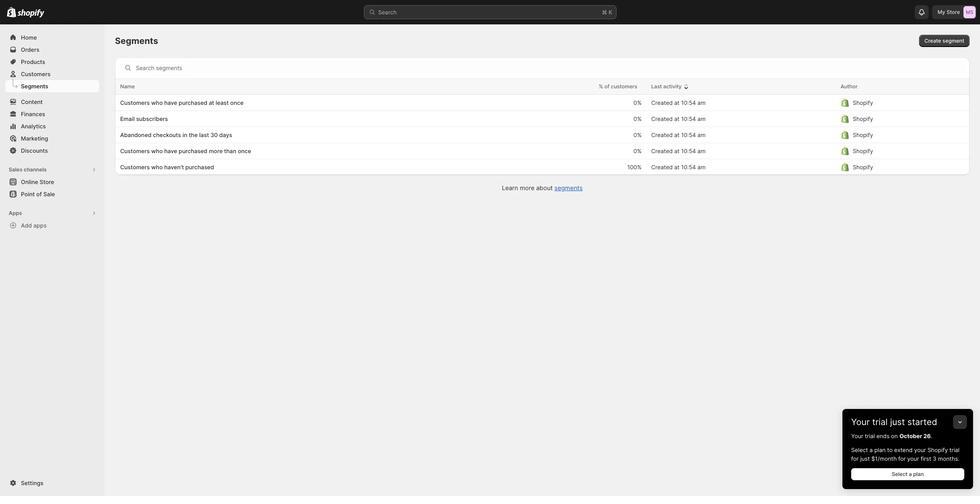 Task type: locate. For each thing, give the bounding box(es) containing it.
shopify for customers who have purchased more than once
[[853, 148, 874, 155]]

customers who have purchased more than once link
[[120, 147, 496, 156]]

at for customers who have purchased at least once
[[675, 99, 680, 106]]

of
[[605, 83, 610, 90], [36, 191, 42, 198]]

1 vertical spatial your
[[908, 456, 920, 463]]

created at 10:54 am for 30
[[652, 132, 706, 139]]

purchased left least on the top of page
[[179, 99, 207, 106]]

search
[[378, 9, 397, 16]]

select a plan link
[[852, 469, 965, 481]]

1 for from the left
[[852, 456, 859, 463]]

select left to
[[852, 447, 869, 454]]

4 10:54 am from the top
[[682, 148, 706, 155]]

0 horizontal spatial select
[[852, 447, 869, 454]]

customers
[[21, 71, 51, 78], [120, 99, 150, 106], [120, 148, 150, 155], [120, 164, 150, 171]]

0 horizontal spatial for
[[852, 456, 859, 463]]

2 for from the left
[[899, 456, 906, 463]]

more
[[209, 148, 223, 155], [520, 184, 535, 192]]

2 who from the top
[[151, 148, 163, 155]]

created for than
[[652, 148, 673, 155]]

1 vertical spatial of
[[36, 191, 42, 198]]

created
[[652, 99, 673, 106], [652, 115, 673, 122], [652, 132, 673, 139], [652, 148, 673, 155], [652, 164, 673, 171]]

5 created from the top
[[652, 164, 673, 171]]

who inside customers who have purchased more than once link
[[151, 148, 163, 155]]

% of customers
[[599, 83, 638, 90]]

0 vertical spatial purchased
[[179, 99, 207, 106]]

1 10:54 am from the top
[[682, 99, 706, 106]]

created for 30
[[652, 132, 673, 139]]

just left $1/month
[[861, 456, 870, 463]]

a
[[870, 447, 873, 454], [909, 471, 912, 478]]

customers inside customers who haven't purchased link
[[120, 164, 150, 171]]

10:54 am for least
[[682, 99, 706, 106]]

who inside customers who haven't purchased link
[[151, 164, 163, 171]]

a inside select a plan to extend your shopify trial for just $1/month for your first 3 months.
[[870, 447, 873, 454]]

store right my
[[947, 9, 961, 15]]

plan
[[875, 447, 886, 454], [914, 471, 924, 478]]

who down 'checkouts' at the top of page
[[151, 148, 163, 155]]

1 vertical spatial segments
[[21, 83, 48, 90]]

store inside the 'online store' link
[[40, 179, 54, 186]]

1 vertical spatial trial
[[865, 433, 876, 440]]

your trial ends on october 26 .
[[852, 433, 933, 440]]

point
[[21, 191, 35, 198]]

1 vertical spatial purchased
[[179, 148, 207, 155]]

2 vertical spatial trial
[[950, 447, 960, 454]]

shopify for customers who haven't purchased
[[853, 164, 874, 171]]

segments
[[115, 36, 158, 46], [21, 83, 48, 90]]

of left sale
[[36, 191, 42, 198]]

shopify image
[[7, 7, 16, 17], [18, 9, 45, 18]]

a up $1/month
[[870, 447, 873, 454]]

1 horizontal spatial for
[[899, 456, 906, 463]]

1 horizontal spatial select
[[892, 471, 908, 478]]

1 vertical spatial plan
[[914, 471, 924, 478]]

0 horizontal spatial store
[[40, 179, 54, 186]]

your
[[915, 447, 927, 454], [908, 456, 920, 463]]

your left first
[[908, 456, 920, 463]]

1 vertical spatial have
[[164, 148, 177, 155]]

segment
[[943, 37, 965, 44]]

who left haven't
[[151, 164, 163, 171]]

have up subscribers
[[164, 99, 177, 106]]

1 vertical spatial select
[[892, 471, 908, 478]]

marketing link
[[5, 132, 99, 145]]

customers inside "customers" link
[[21, 71, 51, 78]]

1 vertical spatial who
[[151, 148, 163, 155]]

a for select a plan to extend your shopify trial for just $1/month for your first 3 months.
[[870, 447, 873, 454]]

0%
[[634, 99, 642, 106], [634, 115, 642, 122], [634, 132, 642, 139], [634, 148, 642, 155]]

purchased for at
[[179, 99, 207, 106]]

customers who have purchased at least once
[[120, 99, 244, 106]]

the
[[189, 132, 198, 139]]

your up first
[[915, 447, 927, 454]]

purchased down customers who have purchased more than once
[[186, 164, 214, 171]]

than
[[224, 148, 236, 155]]

1 vertical spatial a
[[909, 471, 912, 478]]

1 created at 10:54 am from the top
[[652, 99, 706, 106]]

more right learn
[[520, 184, 535, 192]]

1 horizontal spatial of
[[605, 83, 610, 90]]

5 created at 10:54 am from the top
[[652, 164, 706, 171]]

orders
[[21, 46, 39, 53]]

add
[[21, 222, 32, 229]]

created at 10:54 am for least
[[652, 99, 706, 106]]

trial left ends
[[865, 433, 876, 440]]

sale
[[43, 191, 55, 198]]

plan down first
[[914, 471, 924, 478]]

just up 'on' at the right bottom of page
[[891, 417, 906, 428]]

for
[[852, 456, 859, 463], [899, 456, 906, 463]]

26
[[924, 433, 931, 440]]

trial up "months."
[[950, 447, 960, 454]]

trial inside select a plan to extend your shopify trial for just $1/month for your first 3 months.
[[950, 447, 960, 454]]

last
[[199, 132, 209, 139]]

3 10:54 am from the top
[[682, 132, 706, 139]]

your up your trial ends on october 26 .
[[852, 417, 870, 428]]

your left ends
[[852, 433, 864, 440]]

at for customers who have purchased more than once
[[675, 148, 680, 155]]

learn more about segments
[[502, 184, 583, 192]]

of inside "button"
[[36, 191, 42, 198]]

more left than
[[209, 148, 223, 155]]

plan inside select a plan to extend your shopify trial for just $1/month for your first 3 months.
[[875, 447, 886, 454]]

4 created from the top
[[652, 148, 673, 155]]

2 have from the top
[[164, 148, 177, 155]]

0 vertical spatial a
[[870, 447, 873, 454]]

who inside customers who have purchased at least once link
[[151, 99, 163, 106]]

4 created at 10:54 am from the top
[[652, 148, 706, 155]]

4 0% from the top
[[634, 148, 642, 155]]

months.
[[939, 456, 960, 463]]

1 have from the top
[[164, 99, 177, 106]]

select a plan
[[892, 471, 924, 478]]

on
[[892, 433, 898, 440]]

just inside dropdown button
[[891, 417, 906, 428]]

shopify inside select a plan to extend your shopify trial for just $1/month for your first 3 months.
[[928, 447, 949, 454]]

sales channels
[[9, 166, 47, 173]]

3 who from the top
[[151, 164, 163, 171]]

who for customers who have purchased more than once
[[151, 148, 163, 155]]

select for select a plan to extend your shopify trial for just $1/month for your first 3 months.
[[852, 447, 869, 454]]

customers for customers who have purchased at least once
[[120, 99, 150, 106]]

customers for customers who haven't purchased
[[120, 164, 150, 171]]

checkouts
[[153, 132, 181, 139]]

who up subscribers
[[151, 99, 163, 106]]

once right than
[[238, 148, 251, 155]]

created for least
[[652, 99, 673, 106]]

create segment
[[925, 37, 965, 44]]

your inside dropdown button
[[852, 417, 870, 428]]

customers who haven't purchased
[[120, 164, 214, 171]]

segments link
[[555, 184, 583, 192]]

customers for customers
[[21, 71, 51, 78]]

store
[[947, 9, 961, 15], [40, 179, 54, 186]]

abandoned checkouts in the last 30 days
[[120, 132, 232, 139]]

3 created at 10:54 am from the top
[[652, 132, 706, 139]]

customers link
[[5, 68, 99, 80]]

0 vertical spatial of
[[605, 83, 610, 90]]

0 vertical spatial your
[[915, 447, 927, 454]]

discounts
[[21, 147, 48, 154]]

at for customers who haven't purchased
[[675, 164, 680, 171]]

1 your from the top
[[852, 417, 870, 428]]

learn
[[502, 184, 518, 192]]

0 vertical spatial just
[[891, 417, 906, 428]]

0 vertical spatial select
[[852, 447, 869, 454]]

0 horizontal spatial more
[[209, 148, 223, 155]]

1 created from the top
[[652, 99, 673, 106]]

once for customers who have purchased at least once
[[230, 99, 244, 106]]

plan up $1/month
[[875, 447, 886, 454]]

0 vertical spatial have
[[164, 99, 177, 106]]

1 horizontal spatial just
[[891, 417, 906, 428]]

0 horizontal spatial segments
[[21, 83, 48, 90]]

settings link
[[5, 478, 99, 490]]

started
[[908, 417, 938, 428]]

1 horizontal spatial a
[[909, 471, 912, 478]]

segments
[[555, 184, 583, 192]]

for down extend
[[899, 456, 906, 463]]

a for select a plan
[[909, 471, 912, 478]]

at
[[209, 99, 214, 106], [675, 99, 680, 106], [675, 115, 680, 122], [675, 132, 680, 139], [675, 148, 680, 155], [675, 164, 680, 171]]

1 0% from the top
[[634, 99, 642, 106]]

purchased down the
[[179, 148, 207, 155]]

1 vertical spatial more
[[520, 184, 535, 192]]

last activity
[[652, 83, 682, 90]]

0 vertical spatial plan
[[875, 447, 886, 454]]

0 vertical spatial once
[[230, 99, 244, 106]]

of right %
[[605, 83, 610, 90]]

online store link
[[5, 176, 99, 188]]

%
[[599, 83, 603, 90]]

30
[[211, 132, 218, 139]]

sales channels button
[[5, 164, 99, 176]]

have
[[164, 99, 177, 106], [164, 148, 177, 155]]

store up sale
[[40, 179, 54, 186]]

0 horizontal spatial just
[[861, 456, 870, 463]]

0 horizontal spatial a
[[870, 447, 873, 454]]

activity
[[664, 83, 682, 90]]

2 your from the top
[[852, 433, 864, 440]]

0 horizontal spatial of
[[36, 191, 42, 198]]

select for select a plan
[[892, 471, 908, 478]]

just
[[891, 417, 906, 428], [861, 456, 870, 463]]

who for customers who have purchased at least once
[[151, 99, 163, 106]]

3 0% from the top
[[634, 132, 642, 139]]

shopify for email subscribers
[[853, 115, 874, 122]]

my
[[938, 9, 946, 15]]

content
[[21, 98, 43, 105]]

trial
[[873, 417, 888, 428], [865, 433, 876, 440], [950, 447, 960, 454]]

plan for select a plan to extend your shopify trial for just $1/month for your first 3 months.
[[875, 447, 886, 454]]

author
[[841, 83, 858, 90]]

have up haven't
[[164, 148, 177, 155]]

haven't
[[164, 164, 184, 171]]

1 vertical spatial your
[[852, 433, 864, 440]]

2 10:54 am from the top
[[682, 115, 706, 122]]

trial inside dropdown button
[[873, 417, 888, 428]]

1 horizontal spatial more
[[520, 184, 535, 192]]

purchased
[[179, 99, 207, 106], [179, 148, 207, 155], [186, 164, 214, 171]]

customers inside customers who have purchased more than once link
[[120, 148, 150, 155]]

plan for select a plan
[[914, 471, 924, 478]]

0% for 30
[[634, 132, 642, 139]]

select inside select a plan to extend your shopify trial for just $1/month for your first 3 months.
[[852, 447, 869, 454]]

0 horizontal spatial plan
[[875, 447, 886, 454]]

created at 10:54 am for than
[[652, 148, 706, 155]]

0 vertical spatial trial
[[873, 417, 888, 428]]

0 vertical spatial store
[[947, 9, 961, 15]]

3 created from the top
[[652, 132, 673, 139]]

shopify
[[853, 99, 874, 106], [853, 115, 874, 122], [853, 132, 874, 139], [853, 148, 874, 155], [853, 164, 874, 171], [928, 447, 949, 454]]

trial up ends
[[873, 417, 888, 428]]

1 vertical spatial just
[[861, 456, 870, 463]]

at for email subscribers
[[675, 115, 680, 122]]

content link
[[5, 96, 99, 108]]

a down select a plan to extend your shopify trial for just $1/month for your first 3 months.
[[909, 471, 912, 478]]

select inside "select a plan" link
[[892, 471, 908, 478]]

0 vertical spatial segments
[[115, 36, 158, 46]]

analytics link
[[5, 120, 99, 132]]

1 vertical spatial store
[[40, 179, 54, 186]]

1 horizontal spatial store
[[947, 9, 961, 15]]

1 who from the top
[[151, 99, 163, 106]]

1 vertical spatial once
[[238, 148, 251, 155]]

2 vertical spatial purchased
[[186, 164, 214, 171]]

customers inside customers who have purchased at least once link
[[120, 99, 150, 106]]

10:54 am
[[682, 99, 706, 106], [682, 115, 706, 122], [682, 132, 706, 139], [682, 148, 706, 155], [682, 164, 706, 171]]

0 vertical spatial your
[[852, 417, 870, 428]]

have for at
[[164, 99, 177, 106]]

select down select a plan to extend your shopify trial for just $1/month for your first 3 months.
[[892, 471, 908, 478]]

0 vertical spatial more
[[209, 148, 223, 155]]

0 vertical spatial who
[[151, 99, 163, 106]]

of for sale
[[36, 191, 42, 198]]

2 vertical spatial who
[[151, 164, 163, 171]]

once right least on the top of page
[[230, 99, 244, 106]]

for left $1/month
[[852, 456, 859, 463]]

1 horizontal spatial plan
[[914, 471, 924, 478]]



Task type: vqa. For each thing, say whether or not it's contained in the screenshot.


Task type: describe. For each thing, give the bounding box(es) containing it.
segments link
[[5, 80, 99, 92]]

5 10:54 am from the top
[[682, 164, 706, 171]]

0% for than
[[634, 148, 642, 155]]

october
[[900, 433, 923, 440]]

add apps
[[21, 222, 47, 229]]

0% for least
[[634, 99, 642, 106]]

finances link
[[5, 108, 99, 120]]

create
[[925, 37, 942, 44]]

home
[[21, 34, 37, 41]]

point of sale button
[[0, 188, 105, 200]]

orders link
[[5, 44, 99, 56]]

your trial just started button
[[843, 410, 974, 428]]

shopify for abandoned checkouts in the last 30 days
[[853, 132, 874, 139]]

name
[[120, 83, 135, 90]]

0 horizontal spatial shopify image
[[7, 7, 16, 17]]

customers for customers who have purchased more than once
[[120, 148, 150, 155]]

10:54 am for than
[[682, 148, 706, 155]]

abandoned
[[120, 132, 152, 139]]

online
[[21, 179, 38, 186]]

email subscribers link
[[120, 115, 496, 123]]

least
[[216, 99, 229, 106]]

email subscribers
[[120, 115, 168, 122]]

analytics
[[21, 123, 46, 130]]

point of sale
[[21, 191, 55, 198]]

2 0% from the top
[[634, 115, 642, 122]]

apps
[[9, 210, 22, 217]]

.
[[931, 433, 933, 440]]

email
[[120, 115, 135, 122]]

abandoned checkouts in the last 30 days link
[[120, 131, 496, 139]]

trial for ends
[[865, 433, 876, 440]]

your for your trial just started
[[852, 417, 870, 428]]

products link
[[5, 56, 99, 68]]

discounts link
[[5, 145, 99, 157]]

products
[[21, 58, 45, 65]]

my store image
[[964, 6, 976, 18]]

customers who have purchased at least once link
[[120, 98, 496, 107]]

store for online store
[[40, 179, 54, 186]]

settings
[[21, 480, 43, 487]]

purchased for more
[[179, 148, 207, 155]]

10:54 am for 30
[[682, 132, 706, 139]]

marketing
[[21, 135, 48, 142]]

subscribers
[[136, 115, 168, 122]]

$1/month
[[872, 456, 897, 463]]

first
[[921, 456, 932, 463]]

at for abandoned checkouts in the last 30 days
[[675, 132, 680, 139]]

last
[[652, 83, 662, 90]]

have for more
[[164, 148, 177, 155]]

k
[[609, 9, 613, 16]]

sales
[[9, 166, 22, 173]]

just inside select a plan to extend your shopify trial for just $1/month for your first 3 months.
[[861, 456, 870, 463]]

customers who have purchased more than once
[[120, 148, 251, 155]]

online store button
[[0, 176, 105, 188]]

channels
[[24, 166, 47, 173]]

1 horizontal spatial segments
[[115, 36, 158, 46]]

100%
[[628, 164, 642, 171]]

my store
[[938, 9, 961, 15]]

create segment link
[[920, 35, 970, 47]]

shopify for customers who have purchased at least once
[[853, 99, 874, 106]]

about
[[537, 184, 553, 192]]

customers
[[611, 83, 638, 90]]

once for customers who have purchased more than once
[[238, 148, 251, 155]]

online store
[[21, 179, 54, 186]]

your trial just started element
[[843, 432, 974, 490]]

who for customers who haven't purchased
[[151, 164, 163, 171]]

point of sale link
[[5, 188, 99, 200]]

⌘
[[602, 9, 608, 16]]

2 created at 10:54 am from the top
[[652, 115, 706, 122]]

last activity button
[[652, 82, 691, 91]]

2 created from the top
[[652, 115, 673, 122]]

your trial just started
[[852, 417, 938, 428]]

in
[[183, 132, 187, 139]]

apps button
[[5, 207, 99, 220]]

1 horizontal spatial shopify image
[[18, 9, 45, 18]]

trial for just
[[873, 417, 888, 428]]

to
[[888, 447, 893, 454]]

your for your trial ends on october 26 .
[[852, 433, 864, 440]]

days
[[219, 132, 232, 139]]

select a plan to extend your shopify trial for just $1/month for your first 3 months.
[[852, 447, 960, 463]]

of for customers
[[605, 83, 610, 90]]

⌘ k
[[602, 9, 613, 16]]

ends
[[877, 433, 890, 440]]

store for my store
[[947, 9, 961, 15]]

3
[[933, 456, 937, 463]]

customers who haven't purchased link
[[120, 163, 496, 172]]

Search segments text field
[[136, 61, 967, 75]]

extend
[[895, 447, 913, 454]]

finances
[[21, 111, 45, 118]]

home link
[[5, 31, 99, 44]]

apps
[[33, 222, 47, 229]]

more inside customers who have purchased more than once link
[[209, 148, 223, 155]]



